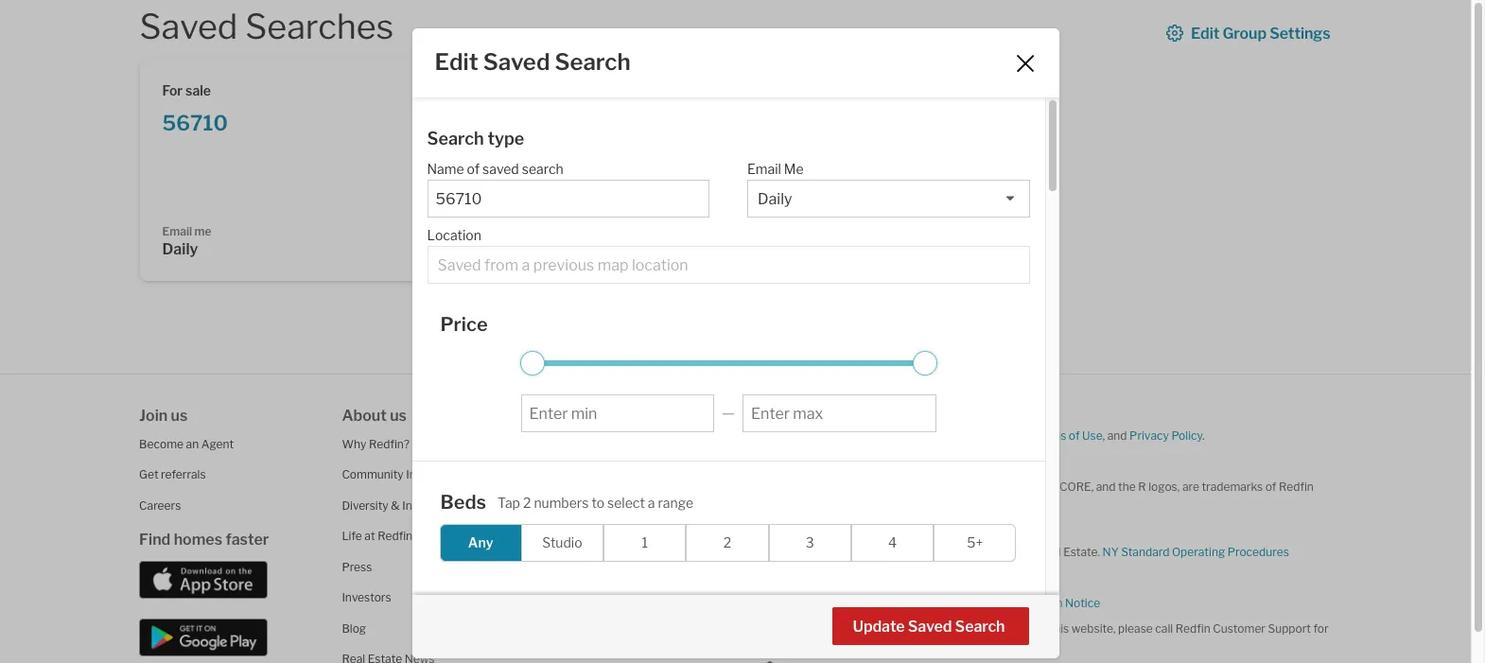 Task type: describe. For each thing, give the bounding box(es) containing it.
blog
[[342, 621, 366, 635]]

customer
[[1213, 621, 1266, 635]]

1 horizontal spatial about
[[805, 596, 838, 610]]

you inside if you are using a screen reader, or having trouble reading this website, please call redfin customer support for help at
[[757, 621, 777, 635]]

updated january 2023: by searching, you agree to the terms of use , and privacy policy .
[[747, 428, 1205, 442]]

a inside if you are using a screen reader, or having trouble reading this website, please call redfin customer support for help at
[[830, 621, 836, 635]]

2 checkbox
[[686, 524, 769, 562]]

bay equity home loans button
[[545, 592, 670, 606]]

1-
[[786, 635, 795, 650]]

community impact
[[342, 467, 443, 482]]

name of saved search element
[[427, 151, 700, 180]]

rights
[[904, 403, 934, 417]]

&
[[391, 498, 400, 512]]

press
[[342, 560, 372, 574]]

us for about us
[[390, 406, 407, 424]]

us for join us
[[171, 406, 188, 424]]

0 vertical spatial or
[[805, 454, 816, 468]]

life
[[342, 529, 362, 543]]

and right score,
[[1096, 479, 1116, 493]]

email me element
[[747, 151, 1020, 180]]

find homes faster
[[139, 531, 269, 549]]

56710
[[162, 110, 228, 135]]

1 redfin from the left
[[747, 479, 789, 493]]

r
[[1138, 479, 1146, 493]]

score,
[[1052, 479, 1094, 493]]

0 vertical spatial you
[[945, 428, 965, 442]]

of inside edit saved search dialog
[[467, 161, 480, 177]]

0 vertical spatial 2
[[523, 495, 531, 511]]

7732
[[848, 635, 876, 650]]

privacy
[[1130, 428, 1169, 442]]

beds
[[440, 491, 486, 514]]

why redfin? button
[[342, 437, 410, 451]]

search for update saved search
[[955, 618, 1005, 636]]

do
[[747, 454, 762, 468]]

pending
[[887, 493, 930, 508]]

press button
[[342, 560, 372, 574]]

community impact button
[[342, 467, 443, 482]]

#01521930
[[826, 519, 888, 533]]

1 checkbox
[[604, 524, 686, 562]]

corporation,
[[747, 493, 814, 508]]

0 horizontal spatial the
[[944, 493, 962, 508]]

why redfin?
[[342, 437, 410, 451]]

blog button
[[342, 621, 366, 635]]

Enter min text field
[[529, 405, 706, 423]]

1 horizontal spatial the
[[1013, 428, 1031, 442]]

procedures
[[1228, 544, 1289, 559]]

find us
[[545, 406, 596, 424]]

studio
[[542, 535, 582, 551]]

january
[[795, 428, 836, 442]]

diversity & inclusion button
[[342, 498, 450, 512]]

searches
[[245, 6, 394, 47]]

redfin left "is"
[[747, 544, 782, 559]]

operating
[[1172, 544, 1225, 559]]

0 horizontal spatial at
[[365, 529, 375, 543]]

redfin down '&'
[[378, 529, 413, 543]]

by
[[872, 428, 886, 442]]

edit for edit saved search
[[435, 48, 478, 76]]

edit saved search element
[[435, 48, 990, 76]]

agent
[[201, 437, 234, 451]]

tap
[[498, 495, 520, 511]]

redfin inside redfin and all redfin variants, title forward, walk score, and the r logos, are trademarks of redfin corporation, registered or pending in the uspto.
[[1279, 479, 1314, 493]]

redfin facebook image
[[545, 496, 560, 511]]

in inside redfin and all redfin variants, title forward, walk score, and the r logos, are trademarks of redfin corporation, registered or pending in the uspto.
[[932, 493, 942, 508]]

saved for edit saved search
[[483, 48, 550, 76]]

investors button
[[342, 590, 391, 605]]

screen
[[838, 621, 874, 635]]

dre
[[800, 519, 824, 533]]

careers
[[139, 498, 181, 512]]

—
[[722, 404, 735, 422]]

to for redfin is licensed to do business in new york as redfin real estate. ny standard operating procedures
[[842, 544, 853, 559]]

york
[[959, 544, 983, 559]]

updated
[[747, 428, 793, 442]]

saved
[[483, 161, 519, 177]]

of inside redfin and all redfin variants, title forward, walk score, and the r logos, are trademarks of redfin corporation, registered or pending in the uspto.
[[1266, 479, 1277, 493]]

for
[[1314, 621, 1329, 635]]

careers button
[[139, 498, 181, 512]]

for
[[162, 82, 183, 98]]

as
[[986, 544, 998, 559]]

us for find us
[[579, 406, 596, 424]]

update saved search button
[[832, 608, 1029, 646]]

5+ checkbox
[[934, 524, 1017, 562]]

consumer protection notice link
[[949, 596, 1101, 610]]

loans
[[638, 592, 670, 606]]

get referrals
[[139, 467, 206, 482]]

0 horizontal spatial saved
[[140, 6, 238, 47]]

bay equity home loans
[[545, 592, 670, 606]]

Studio checkbox
[[521, 524, 604, 562]]

at inside if you are using a screen reader, or having trouble reading this website, please call redfin customer support for help at
[[773, 635, 783, 650]]

find for find us
[[545, 406, 576, 424]]

©
[[805, 403, 814, 417]]

edit group settings
[[1191, 25, 1331, 43]]

redfin pinterest image
[[594, 496, 609, 511]]

or inside if you are using a screen reader, or having trouble reading this website, please call redfin customer support for help at
[[916, 621, 927, 635]]

website,
[[1072, 621, 1116, 635]]

this
[[1050, 621, 1069, 635]]

get
[[139, 467, 159, 482]]

to for tap 2 numbers to select a range
[[592, 495, 605, 511]]

consumer
[[949, 596, 1004, 610]]

search type
[[427, 129, 524, 149]]

life at redfin
[[342, 529, 413, 543]]

an
[[186, 437, 199, 451]]

licensed
[[796, 544, 840, 559]]

Enter max text field
[[751, 405, 928, 423]]

5+
[[967, 535, 983, 551]]

reserved.
[[937, 403, 986, 417]]

844-
[[795, 635, 822, 650]]

no results button
[[908, 609, 1026, 647]]

trouble
[[967, 621, 1005, 635]]

redfin?
[[369, 437, 410, 451]]

reader,
[[877, 621, 913, 635]]

copyright: © 2023 redfin. all rights reserved.
[[747, 403, 986, 417]]

3
[[806, 535, 814, 551]]

are inside if you are using a screen reader, or having trouble reading this website, please call redfin customer support for help at
[[779, 621, 796, 635]]

california dre #01521930
[[747, 519, 888, 533]]

support
[[1268, 621, 1311, 635]]

faster
[[226, 531, 269, 549]]

are inside redfin and all redfin variants, title forward, walk score, and the r logos, are trademarks of redfin corporation, registered or pending in the uspto.
[[1183, 479, 1200, 493]]

why
[[342, 437, 366, 451]]



Task type: vqa. For each thing, say whether or not it's contained in the screenshot.
rate in FIXED 30 YEAR 7.625 % RATE AT 0.957 PTS
no



Task type: locate. For each thing, give the bounding box(es) containing it.
california
[[747, 519, 798, 533]]

0 vertical spatial find
[[545, 406, 576, 424]]

1 vertical spatial of
[[1069, 428, 1080, 442]]

2 redfin from the left
[[828, 479, 870, 493]]

0 vertical spatial are
[[1183, 479, 1200, 493]]

of right trademarks
[[1266, 479, 1277, 493]]

0 vertical spatial ,
[[1103, 428, 1105, 442]]

1 vertical spatial email
[[162, 224, 192, 238]]

to right agree
[[1000, 428, 1011, 442]]

location
[[427, 227, 481, 243]]

email inside email me daily
[[162, 224, 192, 238]]

0 vertical spatial edit
[[1191, 25, 1220, 43]]

us up tap 2 numbers to select a range
[[579, 406, 596, 424]]

terms
[[1033, 428, 1067, 442]]

0 horizontal spatial redfin
[[747, 479, 789, 493]]

copyright:
[[747, 403, 802, 417]]

email inside email me element
[[747, 161, 781, 177]]

2 horizontal spatial or
[[916, 621, 927, 635]]

information
[[918, 454, 980, 468]]

1 vertical spatial a
[[830, 621, 836, 635]]

3 checkbox
[[769, 524, 851, 562]]

2 horizontal spatial of
[[1266, 479, 1277, 493]]

to right the redfin twitter 'icon'
[[592, 495, 605, 511]]

equity
[[567, 592, 601, 606]]

a left range
[[648, 495, 655, 511]]

0 vertical spatial to
[[1000, 428, 1011, 442]]

0 horizontal spatial find
[[139, 531, 171, 549]]

of left saved
[[467, 161, 480, 177]]

search
[[555, 48, 631, 76], [427, 129, 484, 149], [955, 618, 1005, 636]]

redfin right as
[[1000, 544, 1035, 559]]

1 vertical spatial saved
[[483, 48, 550, 76]]

redfin and all redfin variants, title forward, walk score, and the r logos, are trademarks of redfin corporation, registered or pending in the uspto.
[[747, 479, 1314, 508]]

redfin inside if you are using a screen reader, or having trouble reading this website, please call redfin customer support for help at
[[1176, 621, 1211, 635]]

0 horizontal spatial edit
[[435, 48, 478, 76]]

about us
[[342, 406, 407, 424]]

0 horizontal spatial of
[[467, 161, 480, 177]]

2 horizontal spatial .
[[1203, 428, 1205, 442]]

personal
[[870, 454, 915, 468]]

, up no
[[944, 596, 947, 610]]

1 horizontal spatial edit
[[1191, 25, 1220, 43]]

2 horizontal spatial us
[[579, 406, 596, 424]]

to inside edit saved search dialog
[[592, 495, 605, 511]]

to
[[1000, 428, 1011, 442], [592, 495, 605, 511], [842, 544, 853, 559]]

0 vertical spatial a
[[648, 495, 655, 511]]

results
[[954, 619, 1003, 637]]

4
[[888, 535, 897, 551]]

my
[[851, 454, 867, 468]]

redfin right call
[[1176, 621, 1211, 635]]

me
[[784, 161, 804, 177]]

us up redfin?
[[390, 406, 407, 424]]

1 horizontal spatial at
[[773, 635, 783, 650]]

0 horizontal spatial us
[[171, 406, 188, 424]]

info about brokerage services link
[[782, 596, 944, 610]]

2 horizontal spatial search
[[955, 618, 1005, 636]]

1 horizontal spatial .
[[980, 454, 982, 468]]

find for find homes faster
[[139, 531, 171, 549]]

in
[[932, 493, 942, 508], [921, 544, 930, 559]]

redfin twitter image
[[569, 496, 584, 511]]

you up information
[[945, 428, 965, 442]]

1 horizontal spatial in
[[932, 493, 942, 508]]

1 horizontal spatial you
[[945, 428, 965, 442]]

the
[[1013, 428, 1031, 442], [1118, 479, 1136, 493], [944, 493, 962, 508]]

1 horizontal spatial to
[[842, 544, 853, 559]]

real
[[1038, 544, 1061, 559]]

0 horizontal spatial email
[[162, 224, 192, 238]]

1 horizontal spatial redfin
[[828, 479, 870, 493]]

edit left group in the right of the page
[[1191, 25, 1220, 43]]

2 inside 2 checkbox
[[724, 535, 732, 551]]

community
[[342, 467, 404, 482]]

update
[[853, 618, 905, 636]]

759-
[[822, 635, 848, 650]]

3 us from the left
[[579, 406, 596, 424]]

trec:
[[747, 596, 780, 610]]

find up numbers
[[545, 406, 576, 424]]

the left terms
[[1013, 428, 1031, 442]]

Saved from a previous map location search field
[[428, 247, 1029, 285]]

0 horizontal spatial a
[[648, 495, 655, 511]]

option group containing any
[[439, 524, 1017, 562]]

investors
[[342, 590, 391, 605]]

the left uspto.
[[944, 493, 962, 508]]

redfin
[[747, 479, 789, 493], [828, 479, 870, 493]]

us right 'join'
[[171, 406, 188, 424]]

2 right tap
[[523, 495, 531, 511]]

a right using
[[830, 621, 836, 635]]

or inside redfin and all redfin variants, title forward, walk score, and the r logos, are trademarks of redfin corporation, registered or pending in the uspto.
[[873, 493, 884, 508]]

privacy policy link
[[1130, 428, 1203, 442]]

2 left "is"
[[724, 535, 732, 551]]

us
[[171, 406, 188, 424], [390, 406, 407, 424], [579, 406, 596, 424]]

2 vertical spatial of
[[1266, 479, 1277, 493]]

email for email me
[[747, 161, 781, 177]]

email for email me daily
[[162, 224, 192, 238]]

1 us from the left
[[171, 406, 188, 424]]

referrals
[[161, 467, 206, 482]]

1 vertical spatial find
[[139, 531, 171, 549]]

0 horizontal spatial ,
[[944, 596, 947, 610]]

1 vertical spatial at
[[773, 635, 783, 650]]

or left no
[[916, 621, 927, 635]]

1 horizontal spatial ,
[[1103, 428, 1105, 442]]

0 horizontal spatial about
[[342, 406, 387, 424]]

rent. button
[[545, 561, 573, 575]]

list box
[[747, 180, 1030, 217]]

download the redfin app from the google play store image
[[139, 618, 268, 656]]

1 vertical spatial or
[[873, 493, 884, 508]]

0 horizontal spatial .
[[876, 635, 878, 650]]

call
[[1156, 621, 1173, 635]]

help
[[747, 635, 770, 650]]

0 horizontal spatial in
[[921, 544, 930, 559]]

edit saved search
[[435, 48, 631, 76]]

1 vertical spatial .
[[980, 454, 982, 468]]

1 horizontal spatial a
[[830, 621, 836, 635]]

not
[[765, 454, 783, 468]]

, left privacy
[[1103, 428, 1105, 442]]

0 horizontal spatial to
[[592, 495, 605, 511]]

ny standard operating procedures link
[[1103, 544, 1289, 559]]

saved inside 'button'
[[908, 618, 952, 636]]

variants,
[[872, 479, 917, 493]]

are left using
[[779, 621, 796, 635]]

rent.
[[545, 561, 573, 575]]

price
[[440, 313, 488, 336]]

if you are using a screen reader, or having trouble reading this website, please call redfin customer support for help at
[[747, 621, 1329, 650]]

impact
[[406, 467, 443, 482]]

Any checkbox
[[439, 524, 522, 562]]

1 vertical spatial about
[[805, 596, 838, 610]]

all
[[888, 403, 901, 417]]

0 vertical spatial about
[[342, 406, 387, 424]]

1 horizontal spatial 2
[[724, 535, 732, 551]]

about up using
[[805, 596, 838, 610]]

2 vertical spatial search
[[955, 618, 1005, 636]]

or right sell
[[805, 454, 816, 468]]

saved down the trec: info about brokerage services , consumer protection notice
[[908, 618, 952, 636]]

search for edit saved search
[[555, 48, 631, 76]]

policy
[[1172, 428, 1203, 442]]

at right life
[[365, 529, 375, 543]]

1 horizontal spatial are
[[1183, 479, 1200, 493]]

info
[[782, 596, 803, 610]]

find
[[545, 406, 576, 424], [139, 531, 171, 549]]

1 vertical spatial ,
[[944, 596, 947, 610]]

edit up search type
[[435, 48, 478, 76]]

1 horizontal spatial or
[[873, 493, 884, 508]]

saved up type on the left of the page
[[483, 48, 550, 76]]

2 horizontal spatial the
[[1118, 479, 1136, 493]]

option group inside edit saved search dialog
[[439, 524, 1017, 562]]

0 horizontal spatial or
[[805, 454, 816, 468]]

1 vertical spatial 2
[[724, 535, 732, 551]]

sell
[[785, 454, 803, 468]]

Name of saved search text field
[[436, 190, 701, 208]]

standard
[[1122, 544, 1170, 559]]

find down careers button
[[139, 531, 171, 549]]

2 vertical spatial saved
[[908, 618, 952, 636]]

of
[[467, 161, 480, 177], [1069, 428, 1080, 442], [1266, 479, 1277, 493]]

1 horizontal spatial find
[[545, 406, 576, 424]]

edit saved search dialog
[[412, 28, 1059, 663]]

1 horizontal spatial us
[[390, 406, 407, 424]]

a inside dialog
[[648, 495, 655, 511]]

1 vertical spatial you
[[757, 621, 777, 635]]

0 vertical spatial saved
[[140, 6, 238, 47]]

a
[[648, 495, 655, 511], [830, 621, 836, 635]]

in right pending
[[932, 493, 942, 508]]

1 vertical spatial to
[[592, 495, 605, 511]]

you right if
[[757, 621, 777, 635]]

redfin down "my"
[[828, 479, 870, 493]]

0 horizontal spatial 2
[[523, 495, 531, 511]]

of left 'use'
[[1069, 428, 1080, 442]]

0 horizontal spatial search
[[427, 129, 484, 149]]

reading
[[1007, 621, 1047, 635]]

1 vertical spatial in
[[921, 544, 930, 559]]

uspto.
[[964, 493, 1004, 508]]

1 horizontal spatial search
[[555, 48, 631, 76]]

0 vertical spatial .
[[1203, 428, 1205, 442]]

option group
[[439, 524, 1017, 562]]

use
[[1082, 428, 1103, 442]]

inclusion
[[402, 498, 450, 512]]

2 vertical spatial or
[[916, 621, 927, 635]]

the left r
[[1118, 479, 1136, 493]]

0 vertical spatial email
[[747, 161, 781, 177]]

. right privacy
[[1203, 428, 1205, 442]]

saved searches
[[140, 6, 394, 47]]

equal housing opportunity image
[[747, 661, 793, 663]]

location element
[[427, 217, 1020, 246]]

walk
[[1016, 479, 1050, 493]]

and left all
[[792, 479, 811, 493]]

please
[[1118, 621, 1153, 635]]

any
[[468, 535, 493, 551]]

list box inside edit saved search dialog
[[747, 180, 1030, 217]]

1 vertical spatial are
[[779, 621, 796, 635]]

1 vertical spatial edit
[[435, 48, 478, 76]]

1 horizontal spatial email
[[747, 161, 781, 177]]

2 horizontal spatial to
[[1000, 428, 1011, 442]]

search inside update saved search 'button'
[[955, 618, 1005, 636]]

2 horizontal spatial saved
[[908, 618, 952, 636]]

redfin.
[[848, 403, 885, 417]]

are right logos,
[[1183, 479, 1200, 493]]

1
[[642, 535, 648, 551]]

and right 'use'
[[1108, 428, 1127, 442]]

0 vertical spatial search
[[555, 48, 631, 76]]

do
[[856, 544, 869, 559]]

having
[[929, 621, 964, 635]]

1 horizontal spatial of
[[1069, 428, 1080, 442]]

saved
[[140, 6, 238, 47], [483, 48, 550, 76], [908, 618, 952, 636]]

email left the me
[[747, 161, 781, 177]]

about up why
[[342, 406, 387, 424]]

email up daily
[[162, 224, 192, 238]]

edit
[[1191, 25, 1220, 43], [435, 48, 478, 76]]

saved for update saved search
[[908, 618, 952, 636]]

maximum price slider
[[913, 351, 937, 376]]

4 checkbox
[[851, 524, 934, 562]]

me
[[194, 224, 212, 238]]

group
[[1223, 25, 1267, 43]]

saved up for sale
[[140, 6, 238, 47]]

type
[[488, 129, 524, 149]]

redfin right trademarks
[[1279, 479, 1314, 493]]

0 horizontal spatial are
[[779, 621, 796, 635]]

. right screen
[[876, 635, 878, 650]]

daily
[[162, 240, 198, 258]]

0 horizontal spatial you
[[757, 621, 777, 635]]

0 vertical spatial of
[[467, 161, 480, 177]]

bay
[[545, 592, 565, 606]]

1 horizontal spatial saved
[[483, 48, 550, 76]]

2 us from the left
[[390, 406, 407, 424]]

you
[[945, 428, 965, 442], [757, 621, 777, 635]]

0 vertical spatial at
[[365, 529, 375, 543]]

trademarks
[[1202, 479, 1263, 493]]

. down agree
[[980, 454, 982, 468]]

edit inside edit saved search dialog
[[435, 48, 478, 76]]

0 vertical spatial in
[[932, 493, 942, 508]]

agree
[[967, 428, 997, 442]]

redfin down not
[[747, 479, 789, 493]]

edit for edit group settings
[[1191, 25, 1220, 43]]

services
[[899, 596, 944, 610]]

to left do
[[842, 544, 853, 559]]

at left 1-
[[773, 635, 783, 650]]

become an agent button
[[139, 437, 234, 451]]

minimum price slider
[[520, 351, 544, 376]]

2 vertical spatial .
[[876, 635, 878, 650]]

download the redfin app on the apple app store image
[[139, 561, 268, 599]]

in left "new"
[[921, 544, 930, 559]]

or left pending
[[873, 493, 884, 508]]

2 vertical spatial to
[[842, 544, 853, 559]]

redfin instagram image
[[618, 496, 634, 511]]

1 vertical spatial search
[[427, 129, 484, 149]]

become
[[139, 437, 184, 451]]

if
[[747, 621, 755, 635]]



